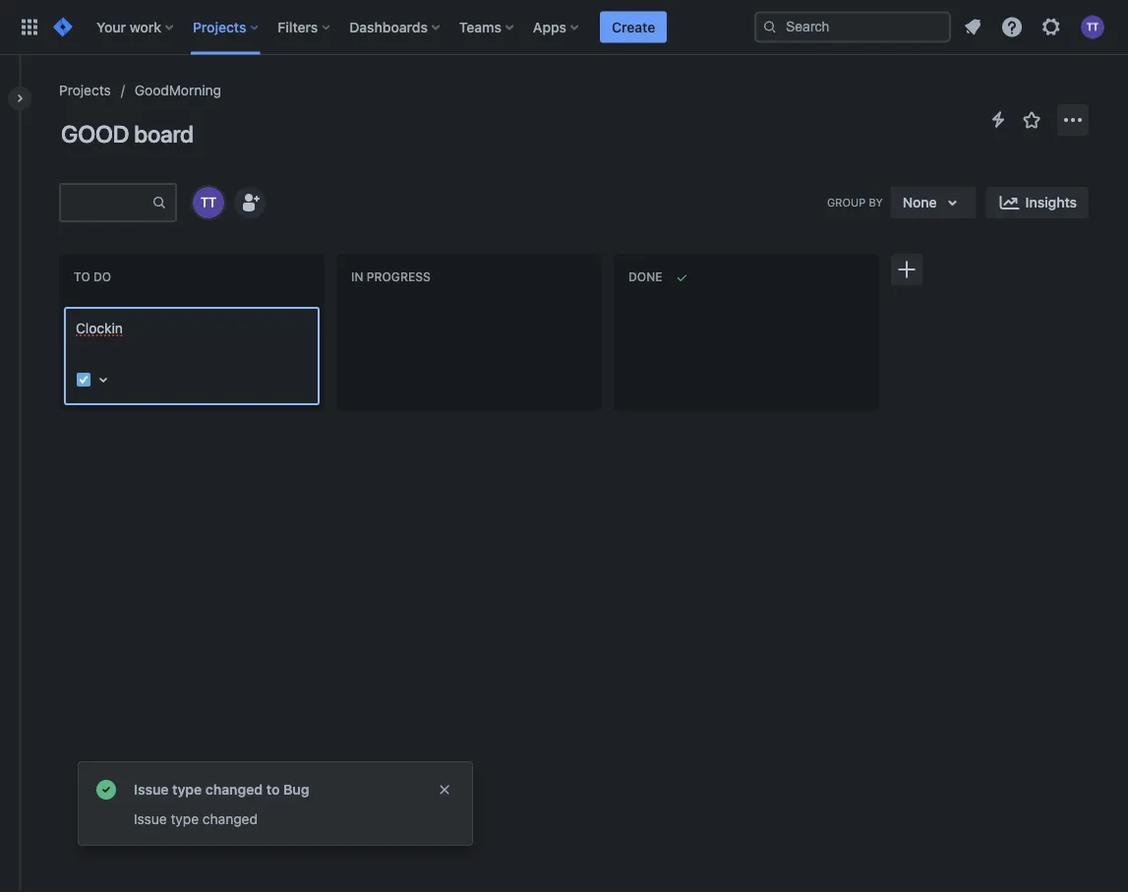 Task type: locate. For each thing, give the bounding box(es) containing it.
0 vertical spatial projects
[[193, 19, 246, 35]]

0 vertical spatial issue
[[134, 782, 169, 798]]

more image
[[1062, 108, 1086, 132]]

goodmorning link
[[135, 79, 222, 102]]

Search field
[[755, 11, 952, 43]]

banner
[[0, 0, 1129, 55]]

changed for issue type changed to bug
[[206, 782, 263, 798]]

0 vertical spatial type
[[172, 782, 202, 798]]

What needs to be done? - Press the "Enter" key to submit or the "Escape" key to cancel. text field
[[76, 319, 308, 358]]

issue type changed to bug
[[134, 782, 310, 798]]

1 vertical spatial issue
[[134, 812, 167, 828]]

terry turtle image
[[193, 187, 224, 219]]

none
[[903, 194, 938, 211]]

none button
[[892, 187, 977, 219]]

do
[[93, 270, 111, 284]]

by
[[869, 196, 884, 209]]

to
[[74, 270, 90, 284]]

insights
[[1026, 194, 1078, 211]]

filters button
[[272, 11, 338, 43]]

2 issue from the top
[[134, 812, 167, 828]]

done
[[629, 270, 663, 284]]

issue
[[134, 782, 169, 798], [134, 812, 167, 828]]

dashboards button
[[344, 11, 448, 43]]

issue type changed
[[134, 812, 258, 828]]

changed left 'to' in the left of the page
[[206, 782, 263, 798]]

banner containing your work
[[0, 0, 1129, 55]]

projects up the good
[[59, 82, 111, 98]]

create column image
[[896, 258, 919, 282]]

issue down issue type changed to bug
[[134, 812, 167, 828]]

1 issue from the top
[[134, 782, 169, 798]]

your work
[[96, 19, 161, 35]]

good board
[[61, 120, 194, 148]]

projects inside dropdown button
[[193, 19, 246, 35]]

1 vertical spatial changed
[[203, 812, 258, 828]]

projects button
[[187, 11, 266, 43]]

bug
[[283, 782, 310, 798]]

alert
[[79, 763, 472, 845]]

create button
[[600, 11, 668, 43]]

search image
[[763, 19, 779, 35]]

changed down issue type changed to bug
[[203, 812, 258, 828]]

dashboards
[[350, 19, 428, 35]]

type down issue type changed to bug
[[171, 812, 199, 828]]

dismiss image
[[437, 782, 453, 798]]

1 horizontal spatial projects
[[193, 19, 246, 35]]

type
[[172, 782, 202, 798], [171, 812, 199, 828]]

good
[[61, 120, 129, 148]]

1 vertical spatial projects
[[59, 82, 111, 98]]

issue for issue type changed
[[134, 812, 167, 828]]

changed for issue type changed
[[203, 812, 258, 828]]

type up issue type changed
[[172, 782, 202, 798]]

insights image
[[999, 191, 1022, 215]]

Search this board text field
[[61, 185, 152, 220]]

apps button
[[527, 11, 587, 43]]

projects
[[193, 19, 246, 35], [59, 82, 111, 98]]

1 vertical spatial type
[[171, 812, 199, 828]]

projects right work
[[193, 19, 246, 35]]

your profile and settings image
[[1082, 15, 1105, 39]]

issue for issue type changed to bug
[[134, 782, 169, 798]]

group by
[[828, 196, 884, 209]]

add people image
[[238, 191, 262, 215]]

apps
[[533, 19, 567, 35]]

issue right the success image
[[134, 782, 169, 798]]

0 vertical spatial changed
[[206, 782, 263, 798]]

work
[[130, 19, 161, 35]]

changed
[[206, 782, 263, 798], [203, 812, 258, 828]]

0 horizontal spatial projects
[[59, 82, 111, 98]]



Task type: describe. For each thing, give the bounding box(es) containing it.
teams
[[460, 19, 502, 35]]

notifications image
[[962, 15, 985, 39]]

projects link
[[59, 79, 111, 102]]

success image
[[94, 779, 118, 802]]

help image
[[1001, 15, 1025, 39]]

progress
[[367, 270, 431, 284]]

in progress
[[351, 270, 431, 284]]

your work button
[[91, 11, 181, 43]]

group
[[828, 196, 866, 209]]

alert containing issue type changed to bug
[[79, 763, 472, 845]]

to
[[266, 782, 280, 798]]

your
[[96, 19, 126, 35]]

teams button
[[454, 11, 522, 43]]

settings image
[[1040, 15, 1064, 39]]

to do
[[74, 270, 111, 284]]

jira software image
[[51, 15, 75, 39]]

jira software image
[[51, 15, 75, 39]]

insights button
[[987, 187, 1090, 219]]

in
[[351, 270, 364, 284]]

appswitcher icon image
[[18, 15, 41, 39]]

goodmorning
[[135, 82, 222, 98]]

automations menu button icon image
[[987, 108, 1011, 131]]

projects for "projects" dropdown button
[[193, 19, 246, 35]]

type for issue type changed to bug
[[172, 782, 202, 798]]

star good board image
[[1021, 108, 1044, 132]]

create
[[612, 19, 656, 35]]

primary element
[[12, 0, 755, 55]]

sidebar navigation image
[[0, 79, 43, 118]]

board
[[134, 120, 194, 148]]

projects for "projects" link
[[59, 82, 111, 98]]

task image
[[76, 372, 92, 388]]

type for issue type changed
[[171, 812, 199, 828]]

filters
[[278, 19, 318, 35]]



Task type: vqa. For each thing, say whether or not it's contained in the screenshot.
Sun "link"
no



